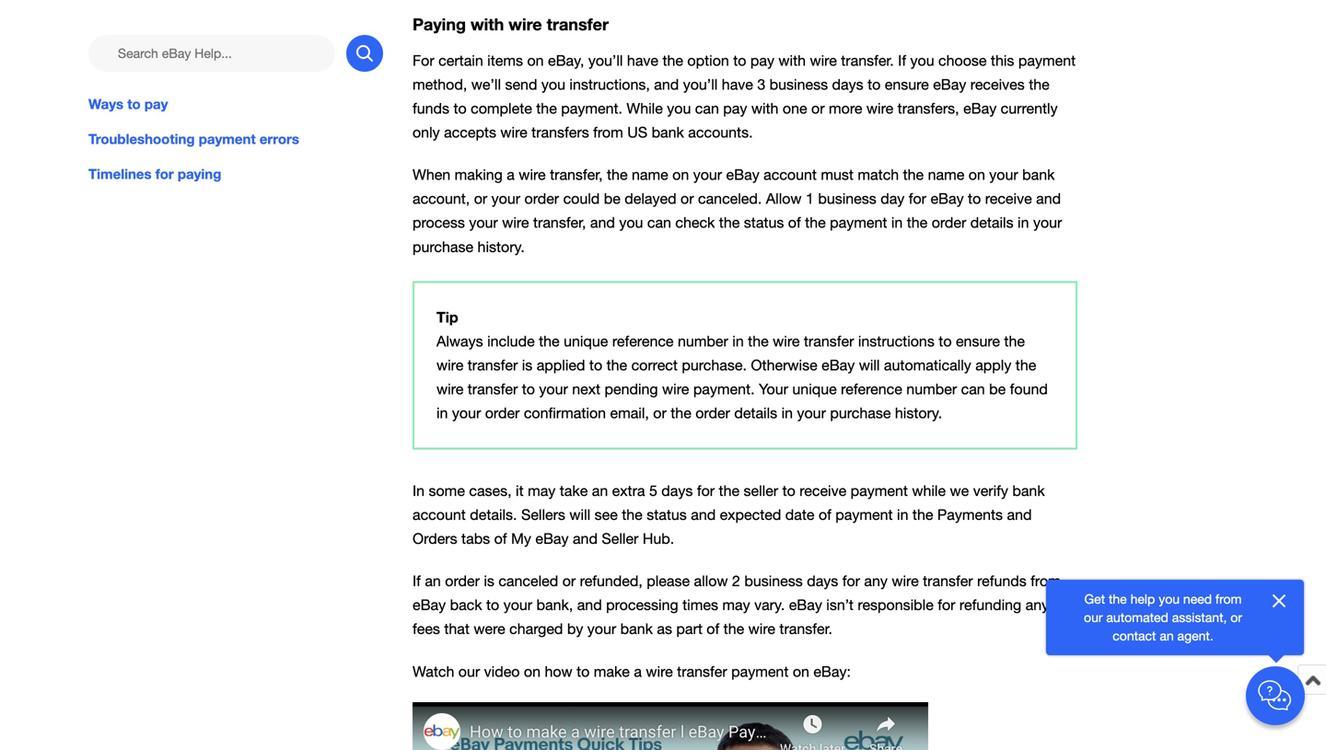 Task type: locate. For each thing, give the bounding box(es) containing it.
ensure up the apply
[[956, 333, 1001, 350]]

1 horizontal spatial details
[[971, 214, 1014, 232]]

payment. down instructions,
[[561, 100, 623, 117]]

payment left 'while'
[[851, 483, 908, 500]]

0 horizontal spatial an
[[425, 573, 441, 590]]

if
[[899, 52, 907, 69], [413, 573, 421, 590]]

you
[[911, 52, 935, 69], [542, 76, 566, 93], [667, 100, 691, 117], [620, 214, 644, 232], [1159, 592, 1180, 607]]

bank down currently
[[1023, 166, 1055, 183]]

have up instructions,
[[627, 52, 659, 69]]

purchase inside tip always include the unique reference number in the wire transfer instructions to ensure the wire transfer is applied to the correct purchase. otherwise ebay will automatically apply the wire transfer to your next pending wire payment. your unique reference number can be found in your order confirmation email, or the order details in your purchase history.
[[831, 405, 891, 422]]

with down 3
[[752, 100, 779, 117]]

ebay down sellers
[[536, 531, 569, 548]]

will down the take
[[570, 507, 591, 524]]

refunding
[[960, 597, 1022, 614]]

cases,
[[469, 483, 512, 500]]

bank down processing
[[621, 621, 653, 638]]

some
[[429, 483, 465, 500]]

1 vertical spatial will
[[570, 507, 591, 524]]

if an order is canceled or refunded, please allow 2 business days for any wire transfer refunds from ebay back to your bank, and processing times may vary. ebay isn't responsible for refunding any fees that were charged by your bank as part of the wire transfer.
[[413, 573, 1061, 638]]

0 horizontal spatial pay
[[145, 96, 168, 112]]

transfer, down could
[[533, 214, 586, 232]]

or inside the if an order is canceled or refunded, please allow 2 business days for any wire transfer refunds from ebay back to your bank, and processing times may vary. ebay isn't responsible for refunding any fees that were charged by your bank as part of the wire transfer.
[[563, 573, 576, 590]]

history. down "automatically"
[[896, 405, 943, 422]]

transfer,
[[550, 166, 603, 183], [533, 214, 586, 232]]

ways to pay link
[[88, 94, 383, 114]]

to up "automatically"
[[939, 333, 952, 350]]

you'll
[[589, 52, 623, 69], [683, 76, 718, 93]]

take
[[560, 483, 588, 500]]

can for check
[[648, 214, 672, 232]]

0 horizontal spatial if
[[413, 573, 421, 590]]

with
[[471, 14, 504, 34], [779, 52, 806, 69], [752, 100, 779, 117]]

can inside when making a wire transfer, the name on your ebay account must match the name on your bank account, or your order could be delayed or canceled. allow 1 business day for ebay to receive and process your wire transfer, and you can check the status of the payment in the order details in your purchase history.
[[648, 214, 672, 232]]

from
[[594, 124, 624, 141], [1031, 573, 1061, 590], [1216, 592, 1243, 607]]

status inside in some cases, it may take an extra 5 days for the seller to receive payment while we verify bank account details. sellers will see the status and expected date of payment in the payments and orders tabs of my ebay and seller hub.
[[647, 507, 687, 524]]

or
[[812, 100, 825, 117], [474, 190, 488, 207], [681, 190, 694, 207], [654, 405, 667, 422], [563, 573, 576, 590], [1231, 610, 1243, 626]]

get the help you need from our automated assistant, or contact an agent.
[[1085, 592, 1243, 644]]

transfer. up more
[[842, 52, 895, 69]]

0 vertical spatial if
[[899, 52, 907, 69]]

0 horizontal spatial you'll
[[589, 52, 623, 69]]

bank inside for certain items on ebay, you'll have the option to pay with wire transfer. if you choose this payment method, we'll send you instructions, and you'll have 3 business days to ensure ebay receives the funds to complete the payment. while you can pay with one or more wire transfers, ebay currently only accepts wire transfers from us bank accounts.
[[652, 124, 685, 141]]

payment down vary.
[[732, 664, 789, 681]]

is inside tip always include the unique reference number in the wire transfer instructions to ensure the wire transfer is applied to the correct purchase. otherwise ebay will automatically apply the wire transfer to your next pending wire payment. your unique reference number can be found in your order confirmation email, or the order details in your purchase history.
[[522, 357, 533, 374]]

is left 'canceled'
[[484, 573, 495, 590]]

0 vertical spatial days
[[833, 76, 864, 93]]

in
[[892, 214, 903, 232], [1018, 214, 1030, 232], [733, 333, 744, 350], [437, 405, 448, 422], [782, 405, 793, 422], [898, 507, 909, 524]]

payment. inside for certain items on ebay, you'll have the option to pay with wire transfer. if you choose this payment method, we'll send you instructions, and you'll have 3 business days to ensure ebay receives the funds to complete the payment. while you can pay with one or more wire transfers, ebay currently only accepts wire transfers from us bank accounts.
[[561, 100, 623, 117]]

1 horizontal spatial may
[[723, 597, 751, 614]]

account up "allow"
[[764, 166, 817, 183]]

ways to pay
[[88, 96, 168, 112]]

0 vertical spatial ensure
[[885, 76, 930, 93]]

days inside for certain items on ebay, you'll have the option to pay with wire transfer. if you choose this payment method, we'll send you instructions, and you'll have 3 business days to ensure ebay receives the funds to complete the payment. while you can pay with one or more wire transfers, ebay currently only accepts wire transfers from us bank accounts.
[[833, 76, 864, 93]]

bank right verify
[[1013, 483, 1046, 500]]

Search eBay Help... text field
[[88, 35, 335, 72]]

details inside when making a wire transfer, the name on your ebay account must match the name on your bank account, or your order could be delayed or canceled. allow 1 business day for ebay to receive and process your wire transfer, and you can check the status of the payment in the order details in your purchase history.
[[971, 214, 1014, 232]]

purchase down process
[[413, 238, 474, 256]]

our down get
[[1085, 610, 1103, 626]]

transfer. down isn't
[[780, 621, 833, 638]]

order
[[525, 190, 559, 207], [932, 214, 967, 232], [485, 405, 520, 422], [696, 405, 731, 422], [445, 573, 480, 590]]

1 vertical spatial number
[[907, 381, 958, 398]]

need
[[1184, 592, 1213, 607]]

send
[[505, 76, 538, 93]]

unique up applied
[[564, 333, 609, 350]]

of left 'my'
[[494, 531, 507, 548]]

details for when
[[971, 214, 1014, 232]]

1 vertical spatial be
[[990, 381, 1006, 398]]

1 horizontal spatial our
[[1085, 610, 1103, 626]]

pending
[[605, 381, 658, 398]]

number
[[678, 333, 729, 350], [907, 381, 958, 398]]

for right the day
[[909, 190, 927, 207]]

details
[[971, 214, 1014, 232], [735, 405, 778, 422]]

ensure up transfers, on the right top
[[885, 76, 930, 93]]

1 vertical spatial history.
[[896, 405, 943, 422]]

1 vertical spatial is
[[484, 573, 495, 590]]

payment right this
[[1019, 52, 1076, 69]]

account inside when making a wire transfer, the name on your ebay account must match the name on your bank account, or your order could be delayed or canceled. allow 1 business day for ebay to receive and process your wire transfer, and you can check the status of the payment in the order details in your purchase history.
[[764, 166, 817, 183]]

from inside get the help you need from our automated assistant, or contact an agent.
[[1216, 592, 1243, 607]]

1
[[806, 190, 814, 207]]

account
[[764, 166, 817, 183], [413, 507, 466, 524]]

be right could
[[604, 190, 621, 207]]

be down the apply
[[990, 381, 1006, 398]]

one
[[783, 100, 808, 117]]

1 horizontal spatial is
[[522, 357, 533, 374]]

with up the items
[[471, 14, 504, 34]]

you left choose
[[911, 52, 935, 69]]

0 vertical spatial can
[[696, 100, 720, 117]]

the inside get the help you need from our automated assistant, or contact an agent.
[[1109, 592, 1128, 607]]

be inside tip always include the unique reference number in the wire transfer instructions to ensure the wire transfer is applied to the correct purchase. otherwise ebay will automatically apply the wire transfer to your next pending wire payment. your unique reference number can be found in your order confirmation email, or the order details in your purchase history.
[[990, 381, 1006, 398]]

purchase down instructions
[[831, 405, 891, 422]]

or up check
[[681, 190, 694, 207]]

an down the orders
[[425, 573, 441, 590]]

or right assistant,
[[1231, 610, 1243, 626]]

0 horizontal spatial is
[[484, 573, 495, 590]]

a
[[507, 166, 515, 183], [634, 664, 642, 681]]

1 vertical spatial account
[[413, 507, 466, 524]]

business up vary.
[[745, 573, 803, 590]]

receive inside in some cases, it may take an extra 5 days for the seller to receive payment while we verify bank account details. sellers will see the status and expected date of payment in the payments and orders tabs of my ebay and seller hub.
[[800, 483, 847, 500]]

1 horizontal spatial if
[[899, 52, 907, 69]]

part
[[677, 621, 703, 638]]

while
[[913, 483, 946, 500]]

1 horizontal spatial account
[[764, 166, 817, 183]]

0 vertical spatial transfer.
[[842, 52, 895, 69]]

making
[[455, 166, 503, 183]]

from left us
[[594, 124, 624, 141]]

from inside for certain items on ebay, you'll have the option to pay with wire transfer. if you choose this payment method, we'll send you instructions, and you'll have 3 business days to ensure ebay receives the funds to complete the payment. while you can pay with one or more wire transfers, ebay currently only accepts wire transfers from us bank accounts.
[[594, 124, 624, 141]]

0 vertical spatial a
[[507, 166, 515, 183]]

0 vertical spatial payment.
[[561, 100, 623, 117]]

business up one
[[770, 76, 828, 93]]

you'll down option
[[683, 76, 718, 93]]

transfer, up could
[[550, 166, 603, 183]]

history. down making
[[478, 238, 525, 256]]

if down the orders
[[413, 573, 421, 590]]

responsible
[[858, 597, 934, 614]]

1 horizontal spatial a
[[634, 664, 642, 681]]

1 vertical spatial may
[[723, 597, 751, 614]]

troubleshooting payment errors
[[88, 131, 299, 147]]

1 horizontal spatial ensure
[[956, 333, 1001, 350]]

can inside for certain items on ebay, you'll have the option to pay with wire transfer. if you choose this payment method, we'll send you instructions, and you'll have 3 business days to ensure ebay receives the funds to complete the payment. while you can pay with one or more wire transfers, ebay currently only accepts wire transfers from us bank accounts.
[[696, 100, 720, 117]]

or up bank,
[[563, 573, 576, 590]]

payment. inside tip always include the unique reference number in the wire transfer instructions to ensure the wire transfer is applied to the correct purchase. otherwise ebay will automatically apply the wire transfer to your next pending wire payment. your unique reference number can be found in your order confirmation email, or the order details in your purchase history.
[[694, 381, 755, 398]]

any down refunds in the bottom right of the page
[[1026, 597, 1050, 614]]

an inside the if an order is canceled or refunded, please allow 2 business days for any wire transfer refunds from ebay back to your bank, and processing times may vary. ebay isn't responsible for refunding any fees that were charged by your bank as part of the wire transfer.
[[425, 573, 441, 590]]

for left the paying
[[155, 166, 174, 183]]

0 vertical spatial reference
[[613, 333, 674, 350]]

0 vertical spatial may
[[528, 483, 556, 500]]

0 horizontal spatial history.
[[478, 238, 525, 256]]

number up purchase.
[[678, 333, 729, 350]]

could
[[564, 190, 600, 207]]

can down the apply
[[962, 381, 986, 398]]

the inside the if an order is canceled or refunded, please allow 2 business days for any wire transfer refunds from ebay back to your bank, and processing times may vary. ebay isn't responsible for refunding any fees that were charged by your bank as part of the wire transfer.
[[724, 621, 745, 638]]

history. for tip
[[896, 405, 943, 422]]

days right 5
[[662, 483, 693, 500]]

1 vertical spatial payment.
[[694, 381, 755, 398]]

2 horizontal spatial an
[[1160, 629, 1175, 644]]

status inside when making a wire transfer, the name on your ebay account must match the name on your bank account, or your order could be delayed or canceled. allow 1 business day for ebay to receive and process your wire transfer, and you can check the status of the payment in the order details in your purchase history.
[[744, 214, 784, 232]]

you down delayed
[[620, 214, 644, 232]]

our
[[1085, 610, 1103, 626], [459, 664, 480, 681]]

to up "accepts"
[[454, 100, 467, 117]]

payment down the day
[[830, 214, 888, 232]]

2 horizontal spatial can
[[962, 381, 986, 398]]

account up the orders
[[413, 507, 466, 524]]

1 horizontal spatial an
[[592, 483, 608, 500]]

video
[[484, 664, 520, 681]]

ebay down receives
[[964, 100, 997, 117]]

0 horizontal spatial any
[[865, 573, 888, 590]]

apply
[[976, 357, 1012, 374]]

0 vertical spatial our
[[1085, 610, 1103, 626]]

0 horizontal spatial payment.
[[561, 100, 623, 117]]

any
[[865, 573, 888, 590], [1026, 597, 1050, 614]]

an up see
[[592, 483, 608, 500]]

1 vertical spatial reference
[[841, 381, 903, 398]]

days up isn't
[[807, 573, 839, 590]]

0 vertical spatial account
[[764, 166, 817, 183]]

purchase inside when making a wire transfer, the name on your ebay account must match the name on your bank account, or your order could be delayed or canceled. allow 1 business day for ebay to receive and process your wire transfer, and you can check the status of the payment in the order details in your purchase history.
[[413, 238, 474, 256]]

you right help
[[1159, 592, 1180, 607]]

a right 'make'
[[634, 664, 642, 681]]

email,
[[610, 405, 650, 422]]

paying
[[413, 14, 466, 34]]

your
[[759, 381, 789, 398]]

details inside tip always include the unique reference number in the wire transfer instructions to ensure the wire transfer is applied to the correct purchase. otherwise ebay will automatically apply the wire transfer to your next pending wire payment. your unique reference number can be found in your order confirmation email, or the order details in your purchase history.
[[735, 405, 778, 422]]

1 vertical spatial have
[[722, 76, 754, 93]]

purchase for tip
[[831, 405, 891, 422]]

0 horizontal spatial purchase
[[413, 238, 474, 256]]

0 vertical spatial any
[[865, 573, 888, 590]]

please
[[647, 573, 690, 590]]

3
[[758, 76, 766, 93]]

0 vertical spatial you'll
[[589, 52, 623, 69]]

bank right us
[[652, 124, 685, 141]]

1 horizontal spatial will
[[859, 357, 880, 374]]

method,
[[413, 76, 467, 93]]

to right the day
[[969, 190, 982, 207]]

if inside for certain items on ebay, you'll have the option to pay with wire transfer. if you choose this payment method, we'll send you instructions, and you'll have 3 business days to ensure ebay receives the funds to complete the payment. while you can pay with one or more wire transfers, ebay currently only accepts wire transfers from us bank accounts.
[[899, 52, 907, 69]]

in inside in some cases, it may take an extra 5 days for the seller to receive payment while we verify bank account details. sellers will see the status and expected date of payment in the payments and orders tabs of my ebay and seller hub.
[[898, 507, 909, 524]]

agent.
[[1178, 629, 1214, 644]]

errors
[[260, 131, 299, 147]]

to right option
[[734, 52, 747, 69]]

our left video on the bottom left of the page
[[459, 664, 480, 681]]

1 vertical spatial transfer.
[[780, 621, 833, 638]]

1 horizontal spatial receive
[[986, 190, 1033, 207]]

may inside the if an order is canceled or refunded, please allow 2 business days for any wire transfer refunds from ebay back to your bank, and processing times may vary. ebay isn't responsible for refunding any fees that were charged by your bank as part of the wire transfer.
[[723, 597, 751, 614]]

from right the need
[[1216, 592, 1243, 607]]

history. inside tip always include the unique reference number in the wire transfer instructions to ensure the wire transfer is applied to the correct purchase. otherwise ebay will automatically apply the wire transfer to your next pending wire payment. your unique reference number can be found in your order confirmation email, or the order details in your purchase history.
[[896, 405, 943, 422]]

business down must
[[819, 190, 877, 207]]

2 vertical spatial from
[[1216, 592, 1243, 607]]

status up hub.
[[647, 507, 687, 524]]

0 horizontal spatial our
[[459, 664, 480, 681]]

next
[[572, 381, 601, 398]]

1 horizontal spatial be
[[990, 381, 1006, 398]]

0 vertical spatial have
[[627, 52, 659, 69]]

1 vertical spatial ensure
[[956, 333, 1001, 350]]

0 horizontal spatial reference
[[613, 333, 674, 350]]

0 vertical spatial history.
[[478, 238, 525, 256]]

1 vertical spatial an
[[425, 573, 441, 590]]

1 vertical spatial business
[[819, 190, 877, 207]]

our inside get the help you need from our automated assistant, or contact an agent.
[[1085, 610, 1103, 626]]

1 horizontal spatial number
[[907, 381, 958, 398]]

for right 5
[[697, 483, 715, 500]]

1 horizontal spatial unique
[[793, 381, 837, 398]]

pay up troubleshooting
[[145, 96, 168, 112]]

troubleshooting
[[88, 131, 195, 147]]

ensure inside tip always include the unique reference number in the wire transfer instructions to ensure the wire transfer is applied to the correct purchase. otherwise ebay will automatically apply the wire transfer to your next pending wire payment. your unique reference number can be found in your order confirmation email, or the order details in your purchase history.
[[956, 333, 1001, 350]]

may down 2
[[723, 597, 751, 614]]

0 vertical spatial receive
[[986, 190, 1033, 207]]

1 horizontal spatial status
[[744, 214, 784, 232]]

accounts.
[[689, 124, 753, 141]]

1 vertical spatial from
[[1031, 573, 1061, 590]]

name
[[632, 166, 669, 183], [928, 166, 965, 183]]

0 vertical spatial unique
[[564, 333, 609, 350]]

1 horizontal spatial any
[[1026, 597, 1050, 614]]

to
[[734, 52, 747, 69], [868, 76, 881, 93], [127, 96, 141, 112], [454, 100, 467, 117], [969, 190, 982, 207], [939, 333, 952, 350], [590, 357, 603, 374], [522, 381, 535, 398], [783, 483, 796, 500], [487, 597, 500, 614], [577, 664, 590, 681]]

to up date
[[783, 483, 796, 500]]

1 vertical spatial with
[[779, 52, 806, 69]]

for inside when making a wire transfer, the name on your ebay account must match the name on your bank account, or your order could be delayed or canceled. allow 1 business day for ebay to receive and process your wire transfer, and you can check the status of the payment in the order details in your purchase history.
[[909, 190, 927, 207]]

have left 3
[[722, 76, 754, 93]]

days
[[833, 76, 864, 93], [662, 483, 693, 500], [807, 573, 839, 590]]

funds
[[413, 100, 450, 117]]

business inside for certain items on ebay, you'll have the option to pay with wire transfer. if you choose this payment method, we'll send you instructions, and you'll have 3 business days to ensure ebay receives the funds to complete the payment. while you can pay with one or more wire transfers, ebay currently only accepts wire transfers from us bank accounts.
[[770, 76, 828, 93]]

0 horizontal spatial receive
[[800, 483, 847, 500]]

2 vertical spatial business
[[745, 573, 803, 590]]

of right part
[[707, 621, 720, 638]]

1 vertical spatial days
[[662, 483, 693, 500]]

order inside the if an order is canceled or refunded, please allow 2 business days for any wire transfer refunds from ebay back to your bank, and processing times may vary. ebay isn't responsible for refunding any fees that were charged by your bank as part of the wire transfer.
[[445, 573, 480, 590]]

back
[[450, 597, 482, 614]]

0 vertical spatial purchase
[[413, 238, 474, 256]]

the
[[663, 52, 684, 69], [1029, 76, 1050, 93], [537, 100, 557, 117], [607, 166, 628, 183], [904, 166, 924, 183], [719, 214, 740, 232], [806, 214, 826, 232], [907, 214, 928, 232], [539, 333, 560, 350], [748, 333, 769, 350], [1005, 333, 1026, 350], [607, 357, 628, 374], [1016, 357, 1037, 374], [671, 405, 692, 422], [719, 483, 740, 500], [622, 507, 643, 524], [913, 507, 934, 524], [1109, 592, 1128, 607], [724, 621, 745, 638]]

an left agent.
[[1160, 629, 1175, 644]]

ebay left isn't
[[789, 597, 823, 614]]

tip always include the unique reference number in the wire transfer instructions to ensure the wire transfer is applied to the correct purchase. otherwise ebay will automatically apply the wire transfer to your next pending wire payment. your unique reference number can be found in your order confirmation email, or the order details in your purchase history.
[[437, 309, 1049, 422]]

0 horizontal spatial details
[[735, 405, 778, 422]]

will down instructions
[[859, 357, 880, 374]]

pay up accounts.
[[724, 100, 748, 117]]

from right refunds in the bottom right of the page
[[1031, 573, 1061, 590]]

1 horizontal spatial transfer.
[[842, 52, 895, 69]]

ensure inside for certain items on ebay, you'll have the option to pay with wire transfer. if you choose this payment method, we'll send you instructions, and you'll have 3 business days to ensure ebay receives the funds to complete the payment. while you can pay with one or more wire transfers, ebay currently only accepts wire transfers from us bank accounts.
[[885, 76, 930, 93]]

days up more
[[833, 76, 864, 93]]

0 vertical spatial will
[[859, 357, 880, 374]]

2 vertical spatial can
[[962, 381, 986, 398]]

unique
[[564, 333, 609, 350], [793, 381, 837, 398]]

on inside for certain items on ebay, you'll have the option to pay with wire transfer. if you choose this payment method, we'll send you instructions, and you'll have 3 business days to ensure ebay receives the funds to complete the payment. while you can pay with one or more wire transfers, ebay currently only accepts wire transfers from us bank accounts.
[[528, 52, 544, 69]]

0 horizontal spatial transfer.
[[780, 621, 833, 638]]

0 horizontal spatial a
[[507, 166, 515, 183]]

can down delayed
[[648, 214, 672, 232]]

ways
[[88, 96, 124, 112]]

a right making
[[507, 166, 515, 183]]

and inside for certain items on ebay, you'll have the option to pay with wire transfer. if you choose this payment method, we'll send you instructions, and you'll have 3 business days to ensure ebay receives the funds to complete the payment. while you can pay with one or more wire transfers, ebay currently only accepts wire transfers from us bank accounts.
[[655, 76, 679, 93]]

sellers
[[522, 507, 566, 524]]

with up one
[[779, 52, 806, 69]]

your
[[694, 166, 723, 183], [990, 166, 1019, 183], [492, 190, 521, 207], [469, 214, 498, 232], [1034, 214, 1063, 232], [539, 381, 568, 398], [452, 405, 481, 422], [798, 405, 826, 422], [504, 597, 533, 614], [588, 621, 617, 638]]

0 horizontal spatial may
[[528, 483, 556, 500]]

you inside when making a wire transfer, the name on your ebay account must match the name on your bank account, or your order could be delayed or canceled. allow 1 business day for ebay to receive and process your wire transfer, and you can check the status of the payment in the order details in your purchase history.
[[620, 214, 644, 232]]

status down "allow"
[[744, 214, 784, 232]]

0 horizontal spatial number
[[678, 333, 729, 350]]

is inside the if an order is canceled or refunded, please allow 2 business days for any wire transfer refunds from ebay back to your bank, and processing times may vary. ebay isn't responsible for refunding any fees that were charged by your bank as part of the wire transfer.
[[484, 573, 495, 590]]

to up confirmation
[[522, 381, 535, 398]]

1 horizontal spatial payment.
[[694, 381, 755, 398]]

transfer
[[547, 14, 609, 34], [804, 333, 855, 350], [468, 357, 518, 374], [468, 381, 518, 398], [923, 573, 974, 590], [677, 664, 728, 681]]

1 vertical spatial if
[[413, 573, 421, 590]]

any up "responsible" on the bottom right of page
[[865, 573, 888, 590]]

ebay inside in some cases, it may take an extra 5 days for the seller to receive payment while we verify bank account details. sellers will see the status and expected date of payment in the payments and orders tabs of my ebay and seller hub.
[[536, 531, 569, 548]]

orders
[[413, 531, 458, 548]]

0 horizontal spatial status
[[647, 507, 687, 524]]

name right match
[[928, 166, 965, 183]]

of inside when making a wire transfer, the name on your ebay account must match the name on your bank account, or your order could be delayed or canceled. allow 1 business day for ebay to receive and process your wire transfer, and you can check the status of the payment in the order details in your purchase history.
[[789, 214, 801, 232]]

processing
[[606, 597, 679, 614]]

reference
[[613, 333, 674, 350], [841, 381, 903, 398]]

contact
[[1113, 629, 1157, 644]]

can for pay
[[696, 100, 720, 117]]

payment. down purchase.
[[694, 381, 755, 398]]

1 vertical spatial any
[[1026, 597, 1050, 614]]

accepts
[[444, 124, 497, 141]]

0 horizontal spatial will
[[570, 507, 591, 524]]

will inside in some cases, it may take an extra 5 days for the seller to receive payment while we verify bank account details. sellers will see the status and expected date of payment in the payments and orders tabs of my ebay and seller hub.
[[570, 507, 591, 524]]

if inside the if an order is canceled or refunded, please allow 2 business days for any wire transfer refunds from ebay back to your bank, and processing times may vary. ebay isn't responsible for refunding any fees that were charged by your bank as part of the wire transfer.
[[413, 573, 421, 590]]

is
[[522, 357, 533, 374], [484, 573, 495, 590]]

1 vertical spatial purchase
[[831, 405, 891, 422]]

expected
[[720, 507, 782, 524]]

items
[[488, 52, 523, 69]]

of down "allow"
[[789, 214, 801, 232]]

1 vertical spatial details
[[735, 405, 778, 422]]

0 horizontal spatial have
[[627, 52, 659, 69]]

can inside tip always include the unique reference number in the wire transfer instructions to ensure the wire transfer is applied to the correct purchase. otherwise ebay will automatically apply the wire transfer to your next pending wire payment. your unique reference number can be found in your order confirmation email, or the order details in your purchase history.
[[962, 381, 986, 398]]

an inside get the help you need from our automated assistant, or contact an agent.
[[1160, 629, 1175, 644]]

1 horizontal spatial reference
[[841, 381, 903, 398]]

1 horizontal spatial from
[[1031, 573, 1061, 590]]

1 horizontal spatial history.
[[896, 405, 943, 422]]

0 vertical spatial be
[[604, 190, 621, 207]]

1 vertical spatial can
[[648, 214, 672, 232]]

ebay right the 'otherwise'
[[822, 357, 855, 374]]

to up 'were'
[[487, 597, 500, 614]]

of inside the if an order is canceled or refunded, please allow 2 business days for any wire transfer refunds from ebay back to your bank, and processing times may vary. ebay isn't responsible for refunding any fees that were charged by your bank as part of the wire transfer.
[[707, 621, 720, 638]]

unique down the 'otherwise'
[[793, 381, 837, 398]]

automatically
[[885, 357, 972, 374]]

0 vertical spatial is
[[522, 357, 533, 374]]

when
[[413, 166, 451, 183]]

bank
[[652, 124, 685, 141], [1023, 166, 1055, 183], [1013, 483, 1046, 500], [621, 621, 653, 638]]

history. inside when making a wire transfer, the name on your ebay account must match the name on your bank account, or your order could be delayed or canceled. allow 1 business day for ebay to receive and process your wire transfer, and you can check the status of the payment in the order details in your purchase history.
[[478, 238, 525, 256]]

reference up correct
[[613, 333, 674, 350]]

0 vertical spatial an
[[592, 483, 608, 500]]

receive
[[986, 190, 1033, 207], [800, 483, 847, 500]]

if up transfers, on the right top
[[899, 52, 907, 69]]



Task type: describe. For each thing, give the bounding box(es) containing it.
my
[[511, 531, 532, 548]]

correct
[[632, 357, 678, 374]]

paying
[[178, 166, 221, 183]]

refunded,
[[580, 573, 643, 590]]

ebay inside tip always include the unique reference number in the wire transfer instructions to ensure the wire transfer is applied to the correct purchase. otherwise ebay will automatically apply the wire transfer to your next pending wire payment. your unique reference number can be found in your order confirmation email, or the order details in your purchase history.
[[822, 357, 855, 374]]

bank inside when making a wire transfer, the name on your ebay account must match the name on your bank account, or your order could be delayed or canceled. allow 1 business day for ebay to receive and process your wire transfer, and you can check the status of the payment in the order details in your purchase history.
[[1023, 166, 1055, 183]]

it
[[516, 483, 524, 500]]

purchase.
[[682, 357, 747, 374]]

an inside in some cases, it may take an extra 5 days for the seller to receive payment while we verify bank account details. sellers will see the status and expected date of payment in the payments and orders tabs of my ebay and seller hub.
[[592, 483, 608, 500]]

details.
[[470, 507, 517, 524]]

tabs
[[462, 531, 490, 548]]

receives
[[971, 76, 1025, 93]]

or inside tip always include the unique reference number in the wire transfer instructions to ensure the wire transfer is applied to the correct purchase. otherwise ebay will automatically apply the wire transfer to your next pending wire payment. your unique reference number can be found in your order confirmation email, or the order details in your purchase history.
[[654, 405, 667, 422]]

0 horizontal spatial unique
[[564, 333, 609, 350]]

you down ebay,
[[542, 76, 566, 93]]

to right how
[[577, 664, 590, 681]]

for certain items on ebay, you'll have the option to pay with wire transfer. if you choose this payment method, we'll send you instructions, and you'll have 3 business days to ensure ebay receives the funds to complete the payment. while you can pay with one or more wire transfers, ebay currently only accepts wire transfers from us bank accounts.
[[413, 52, 1076, 141]]

ebay right the day
[[931, 190, 964, 207]]

bank inside in some cases, it may take an extra 5 days for the seller to receive payment while we verify bank account details. sellers will see the status and expected date of payment in the payments and orders tabs of my ebay and seller hub.
[[1013, 483, 1046, 500]]

timelines
[[88, 166, 152, 183]]

seller
[[744, 483, 779, 500]]

by
[[567, 621, 584, 638]]

tip
[[437, 309, 459, 326]]

to right ways
[[127, 96, 141, 112]]

you right while
[[667, 100, 691, 117]]

delayed
[[625, 190, 677, 207]]

days inside the if an order is canceled or refunded, please allow 2 business days for any wire transfer refunds from ebay back to your bank, and processing times may vary. ebay isn't responsible for refunding any fees that were charged by your bank as part of the wire transfer.
[[807, 573, 839, 590]]

instructions,
[[570, 76, 650, 93]]

instructions
[[859, 333, 935, 350]]

applied
[[537, 357, 586, 374]]

of right date
[[819, 507, 832, 524]]

will inside tip always include the unique reference number in the wire transfer instructions to ensure the wire transfer is applied to the correct purchase. otherwise ebay will automatically apply the wire transfer to your next pending wire payment. your unique reference number can be found in your order confirmation email, or the order details in your purchase history.
[[859, 357, 880, 374]]

1 vertical spatial transfer,
[[533, 214, 586, 232]]

1 vertical spatial you'll
[[683, 76, 718, 93]]

automated
[[1107, 610, 1169, 626]]

vary.
[[755, 597, 785, 614]]

0 vertical spatial number
[[678, 333, 729, 350]]

ebay:
[[814, 664, 851, 681]]

account,
[[413, 190, 470, 207]]

only
[[413, 124, 440, 141]]

timelines for paying link
[[88, 164, 383, 184]]

payment down 'ways to pay' link
[[199, 131, 256, 147]]

may inside in some cases, it may take an extra 5 days for the seller to receive payment while we verify bank account details. sellers will see the status and expected date of payment in the payments and orders tabs of my ebay and seller hub.
[[528, 483, 556, 500]]

paying with wire transfer
[[413, 14, 609, 34]]

receive inside when making a wire transfer, the name on your ebay account must match the name on your bank account, or your order could be delayed or canceled. allow 1 business day for ebay to receive and process your wire transfer, and you can check the status of the payment in the order details in your purchase history.
[[986, 190, 1033, 207]]

transfer inside the if an order is canceled or refunded, please allow 2 business days for any wire transfer refunds from ebay back to your bank, and processing times may vary. ebay isn't responsible for refunding any fees that were charged by your bank as part of the wire transfer.
[[923, 573, 974, 590]]

we
[[951, 483, 970, 500]]

ebay down choose
[[934, 76, 967, 93]]

bank inside the if an order is canceled or refunded, please allow 2 business days for any wire transfer refunds from ebay back to your bank, and processing times may vary. ebay isn't responsible for refunding any fees that were charged by your bank as part of the wire transfer.
[[621, 621, 653, 638]]

must
[[821, 166, 854, 183]]

check
[[676, 214, 715, 232]]

assistant,
[[1173, 610, 1228, 626]]

transfers,
[[898, 100, 960, 117]]

payment inside for certain items on ebay, you'll have the option to pay with wire transfer. if you choose this payment method, we'll send you instructions, and you'll have 3 business days to ensure ebay receives the funds to complete the payment. while you can pay with one or more wire transfers, ebay currently only accepts wire transfers from us bank accounts.
[[1019, 52, 1076, 69]]

bank,
[[537, 597, 573, 614]]

0 vertical spatial with
[[471, 14, 504, 34]]

details for tip
[[735, 405, 778, 422]]

ebay up canceled.
[[727, 166, 760, 183]]

to up match
[[868, 76, 881, 93]]

currently
[[1001, 100, 1058, 117]]

1 vertical spatial a
[[634, 664, 642, 681]]

troubleshooting payment errors link
[[88, 129, 383, 149]]

transfers
[[532, 124, 589, 141]]

always
[[437, 333, 483, 350]]

this
[[991, 52, 1015, 69]]

2
[[733, 573, 741, 590]]

2 name from the left
[[928, 166, 965, 183]]

to inside in some cases, it may take an extra 5 days for the seller to receive payment while we verify bank account details. sellers will see the status and expected date of payment in the payments and orders tabs of my ebay and seller hub.
[[783, 483, 796, 500]]

from inside the if an order is canceled or refunded, please allow 2 business days for any wire transfer refunds from ebay back to your bank, and processing times may vary. ebay isn't responsible for refunding any fees that were charged by your bank as part of the wire transfer.
[[1031, 573, 1061, 590]]

process
[[413, 214, 465, 232]]

or down making
[[474, 190, 488, 207]]

1 horizontal spatial pay
[[724, 100, 748, 117]]

ebay,
[[548, 52, 585, 69]]

timelines for paying
[[88, 166, 221, 183]]

when making a wire transfer, the name on your ebay account must match the name on your bank account, or your order could be delayed or canceled. allow 1 business day for ebay to receive and process your wire transfer, and you can check the status of the payment in the order details in your purchase history.
[[413, 166, 1063, 256]]

were
[[474, 621, 506, 638]]

verify
[[974, 483, 1009, 500]]

transfer. inside for certain items on ebay, you'll have the option to pay with wire transfer. if you choose this payment method, we'll send you instructions, and you'll have 3 business days to ensure ebay receives the funds to complete the payment. while you can pay with one or more wire transfers, ebay currently only accepts wire transfers from us bank accounts.
[[842, 52, 895, 69]]

payments
[[938, 507, 1004, 524]]

day
[[881, 190, 905, 207]]

purchase for when
[[413, 238, 474, 256]]

1 name from the left
[[632, 166, 669, 183]]

1 horizontal spatial have
[[722, 76, 754, 93]]

help
[[1131, 592, 1156, 607]]

make
[[594, 664, 630, 681]]

while
[[627, 100, 663, 117]]

allow
[[766, 190, 802, 207]]

for
[[413, 52, 435, 69]]

2 vertical spatial with
[[752, 100, 779, 117]]

payment inside when making a wire transfer, the name on your ebay account must match the name on your bank account, or your order could be delayed or canceled. allow 1 business day for ebay to receive and process your wire transfer, and you can check the status of the payment in the order details in your purchase history.
[[830, 214, 888, 232]]

times
[[683, 597, 719, 614]]

payment right date
[[836, 507, 893, 524]]

watch our video on how to make a wire transfer payment on ebay:
[[413, 664, 851, 681]]

we'll
[[472, 76, 501, 93]]

that
[[444, 621, 470, 638]]

business inside when making a wire transfer, the name on your ebay account must match the name on your bank account, or your order could be delayed or canceled. allow 1 business day for ebay to receive and process your wire transfer, and you can check the status of the payment in the order details in your purchase history.
[[819, 190, 877, 207]]

to inside the if an order is canceled or refunded, please allow 2 business days for any wire transfer refunds from ebay back to your bank, and processing times may vary. ebay isn't responsible for refunding any fees that were charged by your bank as part of the wire transfer.
[[487, 597, 500, 614]]

for up isn't
[[843, 573, 861, 590]]

include
[[488, 333, 535, 350]]

match
[[858, 166, 900, 183]]

in some cases, it may take an extra 5 days for the seller to receive payment while we verify bank account details. sellers will see the status and expected date of payment in the payments and orders tabs of my ebay and seller hub.
[[413, 483, 1046, 548]]

choose
[[939, 52, 987, 69]]

transfer. inside the if an order is canceled or refunded, please allow 2 business days for any wire transfer refunds from ebay back to your bank, and processing times may vary. ebay isn't responsible for refunding any fees that were charged by your bank as part of the wire transfer.
[[780, 621, 833, 638]]

and inside the if an order is canceled or refunded, please allow 2 business days for any wire transfer refunds from ebay back to your bank, and processing times may vary. ebay isn't responsible for refunding any fees that were charged by your bank as part of the wire transfer.
[[578, 597, 602, 614]]

see
[[595, 507, 618, 524]]

get the help you need from our automated assistant, or contact an agent. tooltip
[[1076, 591, 1251, 646]]

canceled.
[[698, 190, 762, 207]]

seller
[[602, 531, 639, 548]]

ebay up fees
[[413, 597, 446, 614]]

isn't
[[827, 597, 854, 614]]

us
[[628, 124, 648, 141]]

2 horizontal spatial pay
[[751, 52, 775, 69]]

to up next
[[590, 357, 603, 374]]

or inside for certain items on ebay, you'll have the option to pay with wire transfer. if you choose this payment method, we'll send you instructions, and you'll have 3 business days to ensure ebay receives the funds to complete the payment. while you can pay with one or more wire transfers, ebay currently only accepts wire transfers from us bank accounts.
[[812, 100, 825, 117]]

complete
[[471, 100, 532, 117]]

0 vertical spatial transfer,
[[550, 166, 603, 183]]

more
[[829, 100, 863, 117]]

be inside when making a wire transfer, the name on your ebay account must match the name on your bank account, or your order could be delayed or canceled. allow 1 business day for ebay to receive and process your wire transfer, and you can check the status of the payment in the order details in your purchase history.
[[604, 190, 621, 207]]

you inside get the help you need from our automated assistant, or contact an agent.
[[1159, 592, 1180, 607]]

history. for when
[[478, 238, 525, 256]]

date
[[786, 507, 815, 524]]

to inside when making a wire transfer, the name on your ebay account must match the name on your bank account, or your order could be delayed or canceled. allow 1 business day for ebay to receive and process your wire transfer, and you can check the status of the payment in the order details in your purchase history.
[[969, 190, 982, 207]]

refunds
[[978, 573, 1027, 590]]

or inside get the help you need from our automated assistant, or contact an agent.
[[1231, 610, 1243, 626]]

a inside when making a wire transfer, the name on your ebay account must match the name on your bank account, or your order could be delayed or canceled. allow 1 business day for ebay to receive and process your wire transfer, and you can check the status of the payment in the order details in your purchase history.
[[507, 166, 515, 183]]

days inside in some cases, it may take an extra 5 days for the seller to receive payment while we verify bank account details. sellers will see the status and expected date of payment in the payments and orders tabs of my ebay and seller hub.
[[662, 483, 693, 500]]

get
[[1085, 592, 1106, 607]]

as
[[657, 621, 673, 638]]

business inside the if an order is canceled or refunded, please allow 2 business days for any wire transfer refunds from ebay back to your bank, and processing times may vary. ebay isn't responsible for refunding any fees that were charged by your bank as part of the wire transfer.
[[745, 573, 803, 590]]

option
[[688, 52, 730, 69]]

account inside in some cases, it may take an extra 5 days for the seller to receive payment while we verify bank account details. sellers will see the status and expected date of payment in the payments and orders tabs of my ebay and seller hub.
[[413, 507, 466, 524]]

for inside in some cases, it may take an extra 5 days for the seller to receive payment while we verify bank account details. sellers will see the status and expected date of payment in the payments and orders tabs of my ebay and seller hub.
[[697, 483, 715, 500]]

1 vertical spatial unique
[[793, 381, 837, 398]]

how
[[545, 664, 573, 681]]

certain
[[439, 52, 484, 69]]

extra
[[612, 483, 646, 500]]

for left refunding
[[938, 597, 956, 614]]



Task type: vqa. For each thing, say whether or not it's contained in the screenshot.
the 'Iceland,' on the top
no



